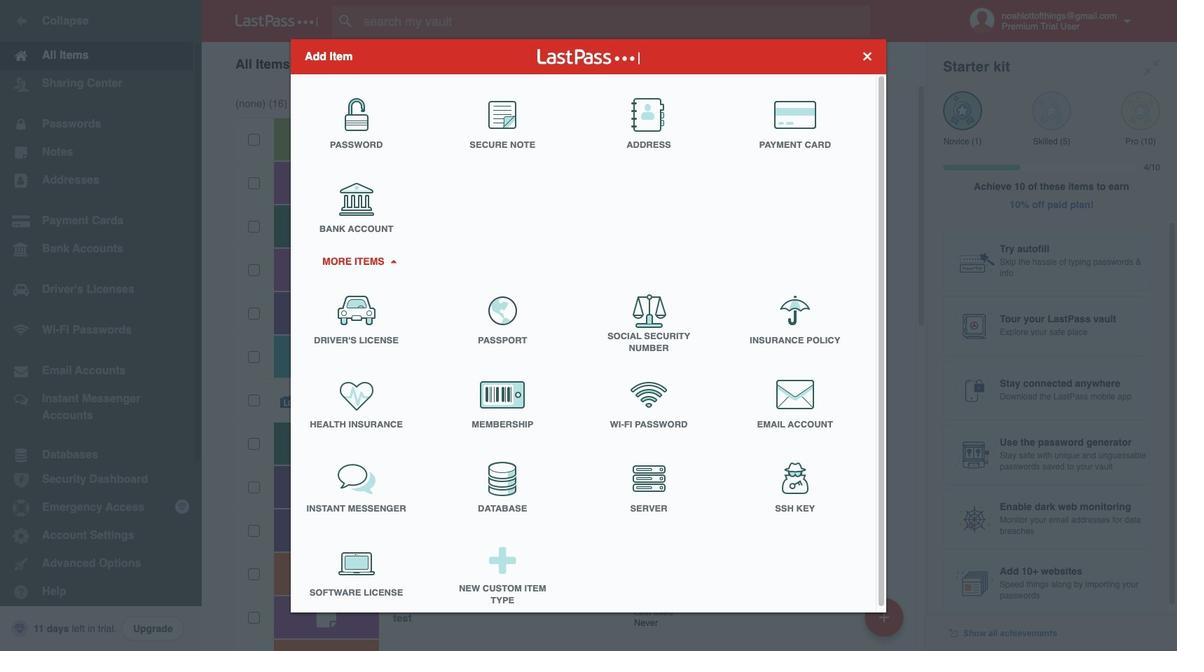Task type: describe. For each thing, give the bounding box(es) containing it.
caret right image
[[389, 259, 398, 263]]

vault options navigation
[[202, 42, 927, 84]]

new item image
[[880, 612, 890, 622]]

new item navigation
[[860, 594, 913, 651]]

Search search field
[[332, 6, 893, 36]]

main navigation navigation
[[0, 0, 202, 651]]



Task type: locate. For each thing, give the bounding box(es) containing it.
dialog
[[291, 39, 887, 617]]

search my vault text field
[[332, 6, 893, 36]]

lastpass image
[[236, 15, 318, 27]]



Task type: vqa. For each thing, say whether or not it's contained in the screenshot.
LastPass Image on the top left
yes



